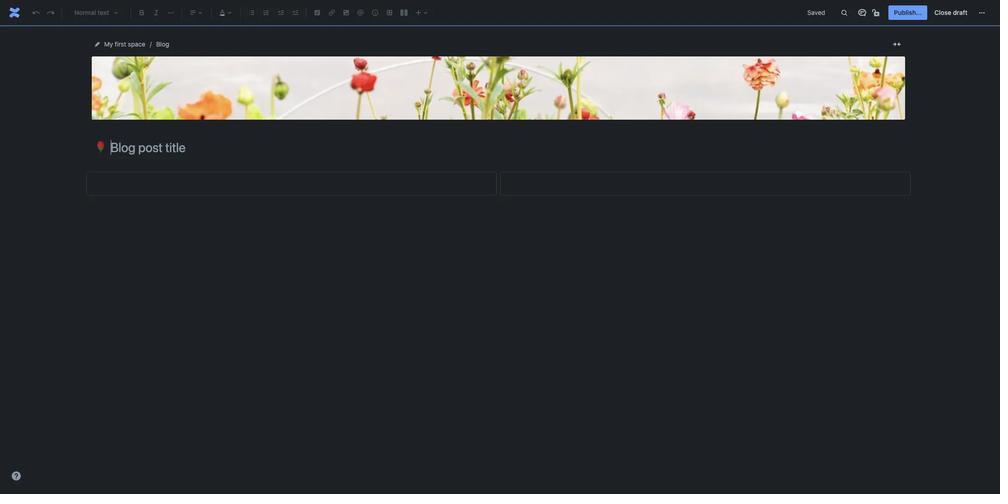 Task type: describe. For each thing, give the bounding box(es) containing it.
more formatting image
[[165, 7, 176, 18]]

bold ⌘b image
[[136, 7, 147, 18]]

blog link
[[156, 39, 169, 50]]

add image, video, or file image
[[341, 7, 352, 18]]

:rose: image
[[95, 141, 106, 153]]

undo ⌘z image
[[31, 7, 42, 18]]

update header image button
[[465, 77, 531, 99]]

more image
[[977, 7, 987, 18]]

Main content area, start typing to enter text. text field
[[86, 172, 910, 196]]

blog
[[156, 40, 169, 48]]

make page fixed-width image
[[891, 39, 902, 50]]

close draft button
[[929, 5, 973, 20]]

draft
[[953, 9, 968, 16]]

:rose: image
[[95, 141, 106, 153]]

find and replace image
[[839, 7, 850, 18]]

update header image
[[468, 92, 528, 99]]

Blog post title text field
[[110, 140, 905, 155]]

layouts image
[[399, 7, 409, 18]]

table image
[[384, 7, 395, 18]]

action item image
[[312, 7, 323, 18]]

italic ⌘i image
[[151, 7, 162, 18]]

my
[[104, 40, 113, 48]]

help image
[[11, 471, 22, 482]]

confluence image
[[7, 5, 22, 20]]

bullet list ⌘⇧8 image
[[246, 7, 257, 18]]

mention image
[[355, 7, 366, 18]]



Task type: vqa. For each thing, say whether or not it's contained in the screenshot.
pronouns,
no



Task type: locate. For each thing, give the bounding box(es) containing it.
emoji image
[[370, 7, 381, 18]]

indent tab image
[[290, 7, 301, 18]]

publish...
[[894, 9, 922, 16]]

confluence image
[[7, 5, 22, 20]]

link image
[[326, 7, 337, 18]]

my first space
[[104, 40, 145, 48]]

close
[[935, 9, 951, 16]]

close draft
[[935, 9, 968, 16]]

first
[[115, 40, 126, 48]]

space
[[128, 40, 145, 48]]

header
[[490, 92, 510, 99]]

update
[[468, 92, 489, 99]]

my first space link
[[104, 39, 145, 50]]

outdent ⇧tab image
[[275, 7, 286, 18]]

redo ⌘⇧z image
[[45, 7, 56, 18]]

move this blog image
[[93, 41, 101, 48]]

no restrictions image
[[872, 7, 882, 18]]

image
[[511, 92, 528, 99]]

publish... button
[[889, 5, 927, 20]]

saved
[[807, 9, 825, 16]]

numbered list ⌘⇧7 image
[[261, 7, 272, 18]]

comment icon image
[[857, 7, 868, 18]]



